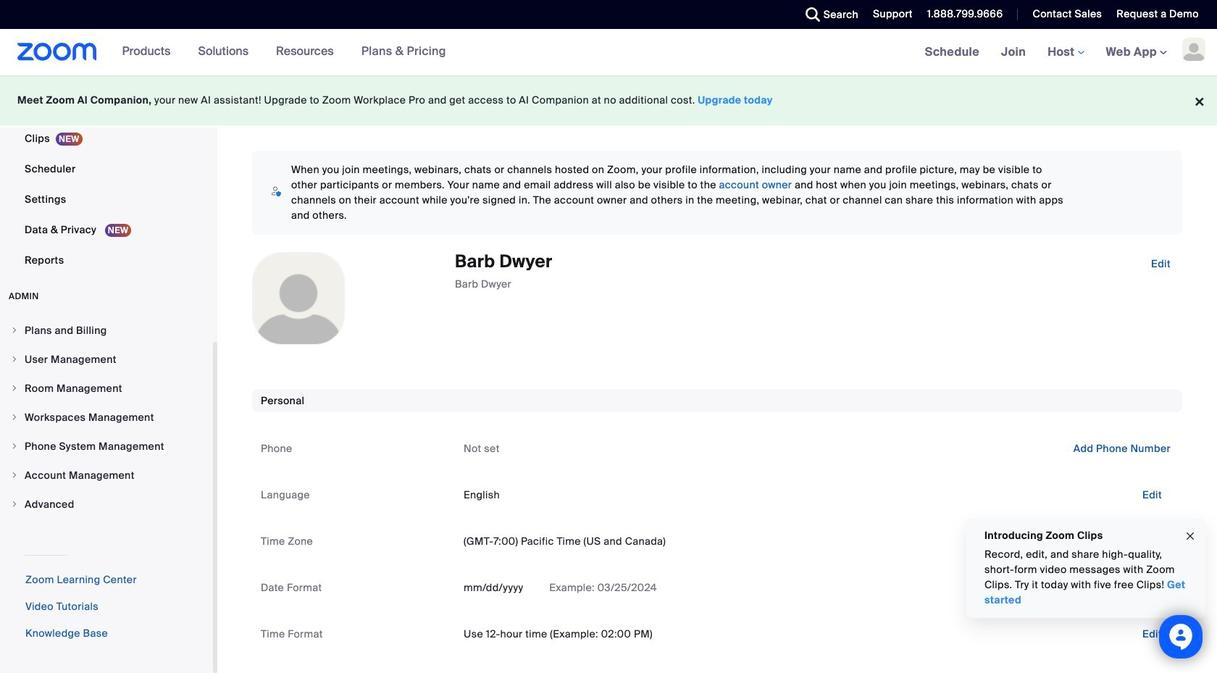 Task type: vqa. For each thing, say whether or not it's contained in the screenshot.
the bottommost right icon
yes



Task type: locate. For each thing, give the bounding box(es) containing it.
6 menu item from the top
[[0, 462, 213, 489]]

menu item
[[0, 317, 213, 344], [0, 346, 213, 373], [0, 375, 213, 402], [0, 404, 213, 431], [0, 433, 213, 460], [0, 462, 213, 489], [0, 491, 213, 518]]

3 menu item from the top
[[0, 375, 213, 402]]

zoom logo image
[[17, 43, 97, 61]]

admin menu menu
[[0, 317, 213, 520]]

footer
[[0, 75, 1218, 125]]

7 right image from the top
[[10, 500, 19, 509]]

1 right image from the top
[[10, 326, 19, 335]]

edit user photo image
[[287, 292, 310, 305]]

5 menu item from the top
[[0, 433, 213, 460]]

right image
[[10, 326, 19, 335], [10, 355, 19, 364], [10, 384, 19, 393], [10, 413, 19, 422], [10, 442, 19, 451], [10, 471, 19, 480], [10, 500, 19, 509]]

4 right image from the top
[[10, 413, 19, 422]]

product information navigation
[[111, 29, 457, 75]]

7 menu item from the top
[[0, 491, 213, 518]]

5 right image from the top
[[10, 442, 19, 451]]

meetings navigation
[[914, 29, 1218, 76]]

6 right image from the top
[[10, 471, 19, 480]]

banner
[[0, 29, 1218, 76]]

2 menu item from the top
[[0, 346, 213, 373]]



Task type: describe. For each thing, give the bounding box(es) containing it.
3 right image from the top
[[10, 384, 19, 393]]

close image
[[1185, 528, 1197, 545]]

4 menu item from the top
[[0, 404, 213, 431]]

user photo image
[[253, 253, 344, 344]]

profile picture image
[[1183, 38, 1206, 61]]

1 menu item from the top
[[0, 317, 213, 344]]

personal menu menu
[[0, 0, 213, 276]]

2 right image from the top
[[10, 355, 19, 364]]



